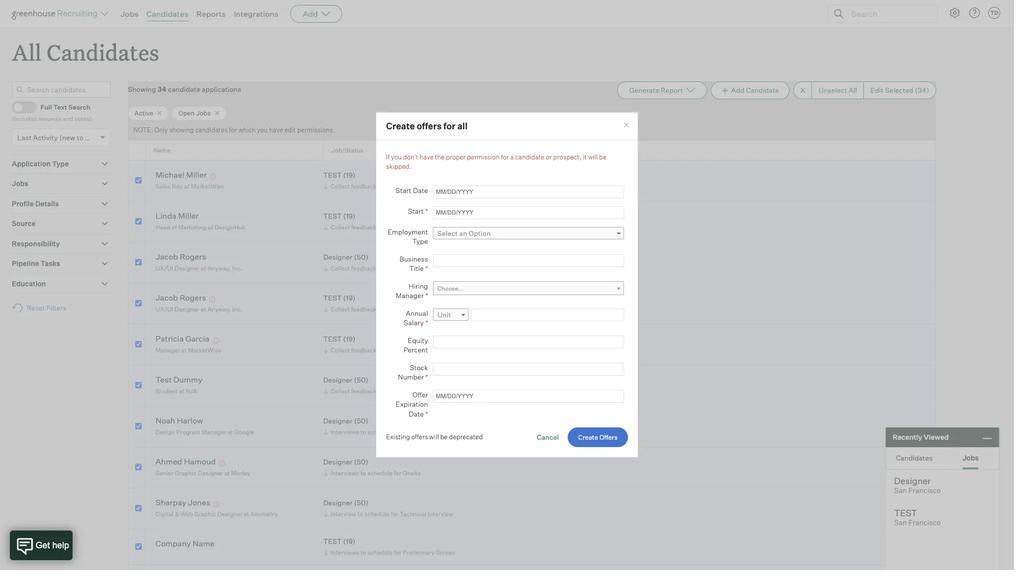 Task type: vqa. For each thing, say whether or not it's contained in the screenshot.
the Recurse
no



Task type: locate. For each thing, give the bounding box(es) containing it.
interview to schedule for technical interview link
[[322, 510, 456, 519]]

to left the existing
[[361, 429, 366, 436]]

3 collect from the top
[[331, 265, 350, 272]]

collect feedback in application review link down the business
[[322, 264, 440, 273]]

feedback for 2nd collect feedback in application review "link" from the bottom
[[351, 347, 377, 354]]

(50) inside designer (50) interviews to schedule for onsite
[[354, 458, 368, 466]]

2 feedback from the top
[[351, 224, 377, 231]]

1 vertical spatial marketwise
[[188, 347, 221, 354]]

1 horizontal spatial you
[[391, 153, 402, 161]]

collect feedback in application review link down start *
[[322, 223, 440, 232]]

2 in from the top
[[378, 224, 383, 231]]

jacob up ux/ui designer at anyway, inc.
[[156, 293, 178, 303]]

in left 'percent'
[[378, 347, 383, 354]]

2 horizontal spatial manager
[[396, 291, 424, 300]]

rogers inside jacob rogers ux/ui designer at anyway, inc.
[[180, 252, 206, 262]]

at
[[184, 183, 190, 190], [208, 224, 213, 231], [201, 265, 206, 272], [201, 306, 206, 313], [181, 347, 187, 354], [179, 388, 185, 395], [228, 429, 233, 436], [224, 470, 230, 477], [244, 511, 249, 518]]

start *
[[408, 207, 428, 215]]

MM/DD/YYYY text field
[[433, 206, 624, 219], [433, 390, 624, 403]]

anyway, down jacob rogers has been in application review for more than 5 days image
[[208, 306, 231, 313]]

* down hiring
[[425, 291, 428, 300]]

rogers
[[180, 252, 206, 262], [180, 293, 206, 303]]

1 vertical spatial candidate
[[515, 153, 545, 161]]

schedule for designer (50) interview to schedule for technical interview
[[365, 511, 390, 518]]

0 vertical spatial add
[[303, 9, 318, 19]]

1 vertical spatial francisco
[[909, 519, 941, 528]]

create
[[386, 120, 415, 131]]

san inside test san francisco
[[894, 519, 907, 528]]

0 vertical spatial anyway,
[[208, 265, 231, 272]]

None checkbox
[[135, 177, 142, 184], [135, 259, 142, 266], [135, 505, 142, 512], [135, 177, 142, 184], [135, 259, 142, 266], [135, 505, 142, 512]]

(19) for garcia
[[343, 335, 356, 343]]

* inside hiring manager *
[[425, 291, 428, 300]]

4 (19) from the top
[[343, 335, 356, 343]]

preliminary down offer expiration date * at the bottom
[[403, 429, 435, 436]]

1 vertical spatial mm/dd/yyyy text field
[[433, 390, 624, 403]]

preliminary inside test (19) interviews to schedule for preliminary screen
[[403, 549, 435, 557]]

configure image
[[949, 7, 961, 19]]

type down employment on the top left
[[413, 237, 428, 245]]

preliminary down technical
[[403, 549, 435, 557]]

be right it
[[599, 153, 607, 161]]

in for third collect feedback in application review "link"
[[378, 265, 383, 272]]

2 designer (50) collect feedback in application review from the top
[[323, 376, 438, 395]]

program
[[176, 429, 201, 436]]

francisco up test san francisco
[[909, 487, 941, 495]]

1 horizontal spatial all
[[849, 86, 858, 94]]

0 vertical spatial inc.
[[232, 265, 242, 272]]

candidates link
[[146, 9, 189, 19]]

(50) for rogers
[[354, 253, 368, 261]]

you inside 'if you don't have the proper permission for a candidate or prospect, it will be skipped.'
[[391, 153, 402, 161]]

at right the marketing
[[208, 224, 213, 231]]

manager down hiring
[[396, 291, 424, 300]]

1 interviews from the top
[[331, 429, 359, 436]]

in left offer expiration date * at the bottom
[[378, 388, 383, 395]]

review down the business
[[418, 265, 438, 272]]

feedback for 6th collect feedback in application review "link"
[[351, 388, 377, 395]]

4 in from the top
[[378, 306, 383, 313]]

schedule up designer (50) interviews to schedule for onsite
[[368, 429, 393, 436]]

you right if
[[391, 153, 402, 161]]

0 vertical spatial mm/dd/yyyy text field
[[433, 206, 624, 219]]

offers right the create on the top left
[[417, 120, 442, 131]]

x link
[[794, 82, 812, 99]]

choose... link
[[433, 281, 624, 296]]

(34)
[[915, 86, 930, 94]]

2 vertical spatial manager
[[202, 429, 226, 436]]

integrations
[[234, 9, 279, 19]]

review left "unit"
[[418, 306, 438, 313]]

generate report
[[630, 86, 683, 94]]

1 horizontal spatial manager
[[202, 429, 226, 436]]

jacob rogers link up ux/ui designer at anyway, inc.
[[156, 293, 206, 304]]

2 inc. from the top
[[232, 306, 242, 313]]

resumes
[[38, 115, 62, 123]]

Search text field
[[849, 7, 929, 21]]

screen inside test (19) interviews to schedule for preliminary screen
[[436, 549, 456, 557]]

1 vertical spatial interviews to schedule for preliminary screen link
[[322, 548, 458, 558]]

linda miller head of marketing at designhub
[[156, 211, 246, 231]]

* right the salary on the bottom left
[[425, 319, 428, 327]]

(19)
[[343, 171, 356, 180], [343, 212, 356, 220], [343, 294, 356, 302], [343, 335, 356, 343], [343, 538, 356, 546]]

jones
[[188, 498, 210, 508]]

1 vertical spatial you
[[391, 153, 402, 161]]

1 vertical spatial jacob
[[156, 293, 178, 303]]

2 mm/dd/yyyy text field from the top
[[433, 390, 624, 403]]

to down interviews to schedule for onsite link
[[358, 511, 363, 518]]

1 vertical spatial miller
[[178, 211, 199, 221]]

5 feedback from the top
[[351, 347, 377, 354]]

miller inside 'linda miller head of marketing at designhub'
[[178, 211, 199, 221]]

jacob inside jacob rogers ux/ui designer at anyway, inc.
[[156, 252, 178, 262]]

* down the stock
[[425, 373, 428, 381]]

for down interview to schedule for technical interview link
[[394, 549, 402, 557]]

at inside noah harlow design program manager at google
[[228, 429, 233, 436]]

anyway, inside jacob rogers ux/ui designer at anyway, inc.
[[208, 265, 231, 272]]

4 collect feedback in application review link from the top
[[322, 305, 440, 314]]

edit
[[285, 126, 296, 134]]

test for manager at marketwise
[[323, 335, 342, 343]]

1 inc. from the top
[[232, 265, 242, 272]]

graphic down ahmed hamoud link
[[175, 470, 197, 477]]

you
[[257, 126, 268, 134], [391, 153, 402, 161]]

1 vertical spatial screen
[[436, 549, 456, 557]]

0 horizontal spatial be
[[440, 433, 448, 441]]

manager right program
[[202, 429, 226, 436]]

mm/dd/yyyy text field for expiration
[[433, 390, 624, 403]]

0 vertical spatial interviews
[[331, 429, 359, 436]]

equity percent
[[404, 336, 428, 354]]

full
[[41, 103, 52, 111]]

3 (50) from the top
[[354, 417, 368, 425]]

anyway, up jacob rogers has been in application review for more than 5 days image
[[208, 265, 231, 272]]

test (19) collect feedback in application review up the salary on the bottom left
[[323, 294, 438, 313]]

have
[[269, 126, 283, 134], [420, 153, 434, 161]]

inc. inside jacob rogers ux/ui designer at anyway, inc.
[[232, 265, 242, 272]]

jacob rogers has been in application review for more than 5 days image
[[208, 297, 217, 303]]

date down the 'expiration'
[[409, 410, 424, 418]]

0 vertical spatial candidates
[[146, 9, 189, 19]]

2 jacob rogers link from the top
[[156, 293, 206, 304]]

san up test san francisco
[[894, 487, 907, 495]]

None checkbox
[[135, 218, 142, 225], [135, 300, 142, 307], [135, 341, 142, 348], [135, 382, 142, 389], [135, 423, 142, 430], [135, 464, 142, 471], [135, 544, 142, 550], [135, 218, 142, 225], [135, 300, 142, 307], [135, 341, 142, 348], [135, 382, 142, 389], [135, 423, 142, 430], [135, 464, 142, 471], [135, 544, 142, 550]]

type down last activity (new to old) option
[[52, 159, 69, 168]]

0 vertical spatial designer (50) collect feedback in application review
[[323, 253, 438, 272]]

in left start date
[[378, 183, 383, 190]]

job/status
[[331, 147, 364, 154]]

at down jacob rogers
[[201, 306, 206, 313]]

schedule inside test (19) interviews to schedule for preliminary screen
[[368, 549, 393, 557]]

2 screen from the top
[[436, 549, 456, 557]]

design
[[156, 429, 175, 436]]

francisco inside test san francisco
[[909, 519, 941, 528]]

5 review from the top
[[418, 347, 438, 354]]

1 san from the top
[[894, 487, 907, 495]]

1 rogers from the top
[[180, 252, 206, 262]]

0 vertical spatial screen
[[436, 429, 456, 436]]

1 horizontal spatial will
[[588, 153, 598, 161]]

schedule inside designer (50) interview to schedule for technical interview
[[365, 511, 390, 518]]

marketwise down michael miller has been in application review for more than 5 days icon
[[191, 183, 224, 190]]

0 vertical spatial you
[[257, 126, 268, 134]]

if
[[386, 153, 390, 161]]

add for add candidate
[[731, 86, 745, 94]]

generate report button
[[617, 82, 707, 99]]

to inside designer (50) interview to schedule for technical interview
[[358, 511, 363, 518]]

0 vertical spatial name
[[154, 147, 171, 154]]

1 vertical spatial graphic
[[194, 511, 216, 518]]

* right title
[[425, 264, 428, 273]]

sharpay jones link
[[156, 498, 210, 509]]

0 vertical spatial rogers
[[180, 252, 206, 262]]

hiring
[[409, 282, 428, 290]]

create offers for all
[[386, 120, 468, 131]]

designer inside jacob rogers ux/ui designer at anyway, inc.
[[174, 265, 200, 272]]

preliminary for (50)
[[403, 429, 435, 436]]

cancel
[[537, 433, 561, 442]]

2 san from the top
[[894, 519, 907, 528]]

4 * from the top
[[425, 319, 428, 327]]

0 vertical spatial san
[[894, 487, 907, 495]]

dummy
[[173, 375, 203, 385]]

senior graphic designer at morley
[[156, 470, 250, 477]]

interviews inside designer (50) interviews to schedule for onsite
[[331, 470, 359, 477]]

1 vertical spatial name
[[193, 539, 215, 549]]

jacob down head
[[156, 252, 178, 262]]

0 horizontal spatial name
[[154, 147, 171, 154]]

1 vertical spatial have
[[420, 153, 434, 161]]

interviews inside test (19) interviews to schedule for preliminary screen
[[331, 549, 359, 557]]

jacob rogers link down "of"
[[156, 252, 206, 263]]

0 horizontal spatial type
[[52, 159, 69, 168]]

0 vertical spatial preliminary
[[403, 429, 435, 436]]

in
[[378, 183, 383, 190], [378, 224, 383, 231], [378, 265, 383, 272], [378, 306, 383, 313], [378, 347, 383, 354], [378, 388, 383, 395]]

manager inside noah harlow design program manager at google
[[202, 429, 226, 436]]

designer (50) collect feedback in application review up the 'expiration'
[[323, 376, 438, 395]]

1 horizontal spatial add
[[731, 86, 745, 94]]

ux/ui up jacob rogers
[[156, 265, 173, 272]]

5 (19) from the top
[[343, 538, 356, 546]]

interviews for designer (50) interviews to schedule for onsite
[[331, 470, 359, 477]]

0 vertical spatial type
[[52, 159, 69, 168]]

mm/dd/yyyy text field up 'select an option' link
[[433, 206, 624, 219]]

1 anyway, from the top
[[208, 265, 231, 272]]

date inside offer expiration date *
[[409, 410, 424, 418]]

1 horizontal spatial candidate
[[515, 153, 545, 161]]

6 collect feedback in application review link from the top
[[322, 387, 440, 396]]

for left "all" at left top
[[444, 120, 456, 131]]

x
[[801, 86, 806, 94]]

percent
[[404, 346, 428, 354]]

1 vertical spatial jacob rogers link
[[156, 293, 206, 304]]

1 horizontal spatial name
[[193, 539, 215, 549]]

2 preliminary from the top
[[403, 549, 435, 557]]

2 rogers from the top
[[180, 293, 206, 303]]

0 horizontal spatial all
[[12, 38, 41, 67]]

1 vertical spatial interviews
[[331, 470, 359, 477]]

review down equity
[[418, 347, 438, 354]]

for
[[444, 120, 456, 131], [229, 126, 237, 134], [501, 153, 509, 161], [394, 429, 402, 436], [394, 470, 402, 477], [391, 511, 399, 518], [394, 549, 402, 557]]

6 feedback from the top
[[351, 388, 377, 395]]

miller up the marketing
[[178, 211, 199, 221]]

for left a
[[501, 153, 509, 161]]

interview
[[331, 511, 356, 518], [428, 511, 454, 518]]

existing offers will be deprecated
[[386, 433, 483, 441]]

5 in from the top
[[378, 347, 383, 354]]

for inside designer (50) interviews to schedule for onsite
[[394, 470, 402, 477]]

add inside popup button
[[303, 9, 318, 19]]

1 horizontal spatial type
[[413, 237, 428, 245]]

schedule inside designer (50) interviews to schedule for preliminary screen
[[368, 429, 393, 436]]

collect feedback in application review link down number at the bottom of page
[[322, 387, 440, 396]]

candidate right 34
[[168, 85, 200, 93]]

for inside 'if you don't have the proper permission for a candidate or prospect, it will be skipped.'
[[501, 153, 509, 161]]

1 vertical spatial rogers
[[180, 293, 206, 303]]

greenhouse recruiting image
[[12, 8, 101, 20]]

0 vertical spatial interviews to schedule for preliminary screen link
[[322, 428, 458, 437]]

1 collect from the top
[[331, 183, 350, 190]]

to left old)
[[77, 133, 83, 142]]

will
[[588, 153, 598, 161], [430, 433, 439, 441]]

(50) inside designer (50) interviews to schedule for preliminary screen
[[354, 417, 368, 425]]

for left technical
[[391, 511, 399, 518]]

start down start date
[[408, 207, 424, 215]]

pipeline tasks
[[12, 259, 60, 268]]

schedule for designer (50) interviews to schedule for preliminary screen
[[368, 429, 393, 436]]

miller up the sales rep at marketwise
[[186, 170, 207, 180]]

application
[[12, 159, 51, 168], [385, 183, 416, 190], [385, 224, 416, 231], [385, 265, 416, 272], [385, 306, 416, 313], [385, 347, 416, 354], [385, 388, 416, 395]]

in left employment on the top left
[[378, 224, 383, 231]]

sales rep at marketwise
[[156, 183, 224, 190]]

0 vertical spatial manager
[[396, 291, 424, 300]]

(19) for miller
[[343, 171, 356, 180]]

for left onsite
[[394, 470, 402, 477]]

0 vertical spatial will
[[588, 153, 598, 161]]

0 horizontal spatial you
[[257, 126, 268, 134]]

None text field
[[433, 254, 624, 267], [471, 308, 624, 321], [433, 254, 624, 267], [471, 308, 624, 321]]

1 (19) from the top
[[343, 171, 356, 180]]

candidate reports are now available! apply filters and select "view in app" element
[[617, 82, 707, 99]]

to inside designer (50) interviews to schedule for onsite
[[361, 470, 366, 477]]

0 vertical spatial jacob
[[156, 252, 178, 262]]

2 vertical spatial interviews
[[331, 549, 359, 557]]

1 test (19) collect feedback in application review from the top
[[323, 171, 438, 190]]

schedule down interview to schedule for technical interview link
[[368, 549, 393, 557]]

at right rep on the left top of the page
[[184, 183, 190, 190]]

5 * from the top
[[425, 373, 428, 381]]

test
[[323, 171, 342, 180], [323, 212, 342, 220], [323, 294, 342, 302], [323, 335, 342, 343], [894, 508, 918, 519], [323, 538, 342, 546]]

student
[[156, 388, 178, 395]]

2 review from the top
[[418, 224, 438, 231]]

review down start *
[[418, 224, 438, 231]]

rogers up ux/ui designer at anyway, inc.
[[180, 293, 206, 303]]

san down designer san francisco
[[894, 519, 907, 528]]

head
[[156, 224, 170, 231]]

screen
[[436, 429, 456, 436], [436, 549, 456, 557]]

(50)
[[354, 253, 368, 261], [354, 376, 368, 384], [354, 417, 368, 425], [354, 458, 368, 466], [354, 499, 368, 507]]

francisco inside designer san francisco
[[909, 487, 941, 495]]

0 horizontal spatial add
[[303, 9, 318, 19]]

test for sales rep at marketwise
[[323, 171, 342, 180]]

ahmed hamoud has been in onsite for more than 21 days image
[[218, 461, 226, 467]]

* inside 'annual salary *'
[[425, 319, 428, 327]]

for left which
[[229, 126, 237, 134]]

1 vertical spatial start
[[408, 207, 424, 215]]

0 vertical spatial jacob rogers link
[[156, 252, 206, 263]]

have left edit
[[269, 126, 283, 134]]

1 preliminary from the top
[[403, 429, 435, 436]]

1 screen from the top
[[436, 429, 456, 436]]

application down last at left
[[12, 159, 51, 168]]

4 test (19) collect feedback in application review from the top
[[323, 335, 438, 354]]

feedback for 5th collect feedback in application review "link" from the bottom of the page
[[351, 224, 377, 231]]

2 francisco from the top
[[909, 519, 941, 528]]

screen inside designer (50) interviews to schedule for preliminary screen
[[436, 429, 456, 436]]

san
[[894, 487, 907, 495], [894, 519, 907, 528]]

2 interviews to schedule for preliminary screen link from the top
[[322, 548, 458, 558]]

test (19) collect feedback in application review down the salary on the bottom left
[[323, 335, 438, 354]]

1 collect feedback in application review link from the top
[[322, 182, 440, 191]]

3 feedback from the top
[[351, 265, 377, 272]]

mm/dd/yyyy text field for *
[[433, 206, 624, 219]]

interviews inside designer (50) interviews to schedule for preliminary screen
[[331, 429, 359, 436]]

at left xeometry
[[244, 511, 249, 518]]

1 review from the top
[[418, 183, 438, 190]]

1 (50) from the top
[[354, 253, 368, 261]]

collect feedback in application review link up the salary on the bottom left
[[322, 305, 440, 314]]

in for 2nd collect feedback in application review "link" from the bottom
[[378, 347, 383, 354]]

1 vertical spatial anyway,
[[208, 306, 231, 313]]

0 vertical spatial ux/ui
[[156, 265, 173, 272]]

interviews for designer (50) interviews to schedule for preliminary screen
[[331, 429, 359, 436]]

test inside test san francisco
[[894, 508, 918, 519]]

date up start *
[[413, 186, 428, 194]]

2 jacob from the top
[[156, 293, 178, 303]]

None text field
[[433, 336, 624, 348], [433, 363, 624, 376], [433, 336, 624, 348], [433, 363, 624, 376]]

1 vertical spatial san
[[894, 519, 907, 528]]

have left "the"
[[420, 153, 434, 161]]

1 vertical spatial add
[[731, 86, 745, 94]]

designer (50) collect feedback in application review
[[323, 253, 438, 272], [323, 376, 438, 395]]

1 vertical spatial designer (50) collect feedback in application review
[[323, 376, 438, 395]]

to for designer (50) interview to schedule for technical interview
[[358, 511, 363, 518]]

application up the salary on the bottom left
[[385, 306, 416, 313]]

2 collect feedback in application review link from the top
[[322, 223, 440, 232]]

test (19) collect feedback in application review for michael miller
[[323, 171, 438, 190]]

3 * from the top
[[425, 291, 428, 300]]

name down only
[[154, 147, 171, 154]]

miller for linda
[[178, 211, 199, 221]]

1 horizontal spatial have
[[420, 153, 434, 161]]

mm/dd/yyyy text field up cancel link
[[433, 390, 624, 403]]

in left 'annual salary *'
[[378, 306, 383, 313]]

application down skipped.
[[385, 183, 416, 190]]

test for head of marketing at designhub
[[323, 212, 342, 220]]

will left deprecated
[[430, 433, 439, 441]]

1 horizontal spatial interview
[[428, 511, 454, 518]]

employment type
[[388, 227, 428, 245]]

1 vertical spatial date
[[409, 410, 424, 418]]

have inside 'if you don't have the proper permission for a candidate or prospect, it will be skipped.'
[[420, 153, 434, 161]]

schedule for test (19) interviews to schedule for preliminary screen
[[368, 549, 393, 557]]

6 in from the top
[[378, 388, 383, 395]]

2 (50) from the top
[[354, 376, 368, 384]]

to for designer (50) interviews to schedule for onsite
[[361, 470, 366, 477]]

candidates down the jobs link
[[46, 38, 159, 67]]

review up the 'expiration'
[[418, 388, 438, 395]]

schedule inside designer (50) interviews to schedule for onsite
[[368, 470, 393, 477]]

1 vertical spatial preliminary
[[403, 549, 435, 557]]

2 * from the top
[[425, 264, 428, 273]]

1 * from the top
[[425, 207, 428, 215]]

designer inside designer (50) interviews to schedule for onsite
[[323, 458, 353, 466]]

preliminary inside designer (50) interviews to schedule for preliminary screen
[[403, 429, 435, 436]]

* inside stock number *
[[425, 373, 428, 381]]

none submit inside create offers for all dialog
[[568, 428, 628, 448]]

2 interviews from the top
[[331, 470, 359, 477]]

offers for create
[[417, 120, 442, 131]]

showing
[[169, 126, 194, 134]]

review up start *
[[418, 183, 438, 190]]

you right which
[[257, 126, 268, 134]]

schedule left onsite
[[368, 470, 393, 477]]

0 vertical spatial have
[[269, 126, 283, 134]]

web
[[181, 511, 193, 518]]

for down offer expiration date * at the bottom
[[394, 429, 402, 436]]

1 interviews to schedule for preliminary screen link from the top
[[322, 428, 458, 437]]

rogers for jacob rogers
[[180, 293, 206, 303]]

it
[[583, 153, 587, 161]]

0 horizontal spatial interview
[[331, 511, 356, 518]]

test (19) collect feedback in application review for jacob rogers
[[323, 294, 438, 313]]

1 vertical spatial be
[[440, 433, 448, 441]]

candidate
[[746, 86, 779, 94]]

test (19) collect feedback in application review down skipped.
[[323, 171, 438, 190]]

1 francisco from the top
[[909, 487, 941, 495]]

interviews to schedule for preliminary screen link down interview to schedule for technical interview link
[[322, 548, 458, 558]]

5 (50) from the top
[[354, 499, 368, 507]]

1 vertical spatial offers
[[412, 433, 428, 441]]

start for start *
[[408, 207, 424, 215]]

at left google
[[228, 429, 233, 436]]

0 vertical spatial marketwise
[[191, 183, 224, 190]]

candidates right the jobs link
[[146, 9, 189, 19]]

1 designer (50) collect feedback in application review from the top
[[323, 253, 438, 272]]

jacob rogers link
[[156, 252, 206, 263], [156, 293, 206, 304]]

name right company
[[193, 539, 215, 549]]

google
[[234, 429, 254, 436]]

1 vertical spatial inc.
[[232, 306, 242, 313]]

4 (50) from the top
[[354, 458, 368, 466]]

* for hiring manager *
[[425, 291, 428, 300]]

1 vertical spatial all
[[849, 86, 858, 94]]

3 in from the top
[[378, 265, 383, 272]]

test san francisco
[[894, 508, 941, 528]]

designer
[[323, 253, 353, 261], [174, 265, 200, 272], [174, 306, 200, 313], [323, 376, 353, 384], [323, 417, 353, 425], [323, 458, 353, 466], [198, 470, 223, 477], [894, 476, 931, 487], [323, 499, 353, 507], [218, 511, 243, 518]]

offer expiration date *
[[396, 390, 428, 418]]

6 * from the top
[[425, 410, 428, 418]]

to inside test (19) interviews to schedule for preliminary screen
[[361, 549, 366, 557]]

4 feedback from the top
[[351, 306, 377, 313]]

manager down the patricia
[[156, 347, 180, 354]]

to for test (19) interviews to schedule for preliminary screen
[[361, 549, 366, 557]]

1 vertical spatial manager
[[156, 347, 180, 354]]

start down skipped.
[[396, 186, 412, 194]]

type inside employment type
[[413, 237, 428, 245]]

anyway,
[[208, 265, 231, 272], [208, 306, 231, 313]]

francisco down designer san francisco
[[909, 519, 941, 528]]

candidate inside 'if you don't have the proper permission for a candidate or prospect, it will be skipped.'
[[515, 153, 545, 161]]

miller
[[186, 170, 207, 180], [178, 211, 199, 221]]

san inside designer san francisco
[[894, 487, 907, 495]]

0 vertical spatial start
[[396, 186, 412, 194]]

be left deprecated
[[440, 433, 448, 441]]

to inside designer (50) interviews to schedule for preliminary screen
[[361, 429, 366, 436]]

all right unselect
[[849, 86, 858, 94]]

MM/DD/YYYY text field
[[433, 185, 624, 198]]

interviews for test (19) interviews to schedule for preliminary screen
[[331, 549, 359, 557]]

jacob for jacob rogers ux/ui designer at anyway, inc.
[[156, 252, 178, 262]]

designer inside designer san francisco
[[894, 476, 931, 487]]

1 jacob from the top
[[156, 252, 178, 262]]

schedule for designer (50) interviews to schedule for onsite
[[368, 470, 393, 477]]

michael miller has been in application review for more than 5 days image
[[209, 174, 217, 180]]

interviews
[[331, 429, 359, 436], [331, 470, 359, 477], [331, 549, 359, 557]]

at left n/a
[[179, 388, 185, 395]]

3 test (19) collect feedback in application review from the top
[[323, 294, 438, 313]]

1 vertical spatial ux/ui
[[156, 306, 173, 313]]

0 horizontal spatial will
[[430, 433, 439, 441]]

company name link
[[156, 539, 215, 550]]

1 vertical spatial type
[[413, 237, 428, 245]]

1 in from the top
[[378, 183, 383, 190]]

* inside business title *
[[425, 264, 428, 273]]

interviews to schedule for preliminary screen link down offer expiration date * at the bottom
[[322, 428, 458, 437]]

5 collect from the top
[[331, 347, 350, 354]]

tasks
[[41, 259, 60, 268]]

noah
[[156, 416, 175, 426]]

application down start *
[[385, 224, 416, 231]]

(50) for dummy
[[354, 376, 368, 384]]

1 vertical spatial will
[[430, 433, 439, 441]]

1 horizontal spatial be
[[599, 153, 607, 161]]

None submit
[[568, 428, 628, 448]]

test (19) collect feedback in application review down start date
[[323, 212, 438, 231]]

all
[[458, 120, 468, 131]]

3 interviews from the top
[[331, 549, 359, 557]]

reports link
[[196, 9, 226, 19]]

0 vertical spatial be
[[599, 153, 607, 161]]

in left business title *
[[378, 265, 383, 272]]

0 vertical spatial candidate
[[168, 85, 200, 93]]

an
[[459, 229, 467, 237]]

don't
[[403, 153, 418, 161]]

linda miller link
[[156, 211, 199, 222]]

close image
[[623, 121, 631, 129]]

designer (50) interviews to schedule for preliminary screen
[[323, 417, 456, 436]]

2 collect from the top
[[331, 224, 350, 231]]

1 jacob rogers link from the top
[[156, 252, 206, 263]]

sharpay jones has been in technical interview for more than 14 days image
[[212, 502, 221, 508]]

* down the 'expiration'
[[425, 410, 428, 418]]

schedule up test (19) interviews to schedule for preliminary screen
[[365, 511, 390, 518]]

3 (19) from the top
[[343, 294, 356, 302]]

1 ux/ui from the top
[[156, 265, 173, 272]]

* for stock number *
[[425, 373, 428, 381]]

0 vertical spatial offers
[[417, 120, 442, 131]]

1 interview from the left
[[331, 511, 356, 518]]

annual
[[406, 309, 428, 317]]

candidate right a
[[515, 153, 545, 161]]

0 vertical spatial francisco
[[909, 487, 941, 495]]

1 mm/dd/yyyy text field from the top
[[433, 206, 624, 219]]

expiration
[[396, 400, 428, 408]]

san for designer
[[894, 487, 907, 495]]

pipeline
[[12, 259, 39, 268]]

1 feedback from the top
[[351, 183, 377, 190]]

0 vertical spatial miller
[[186, 170, 207, 180]]



Task type: describe. For each thing, give the bounding box(es) containing it.
harlow
[[177, 416, 203, 426]]

in for 6th collect feedback in application review "link"
[[378, 388, 383, 395]]

activity
[[33, 133, 58, 142]]

be inside 'if you don't have the proper permission for a candidate or prospect, it will be skipped.'
[[599, 153, 607, 161]]

viewed
[[924, 433, 949, 442]]

san for test
[[894, 519, 907, 528]]

which
[[239, 126, 256, 134]]

stock number *
[[398, 363, 428, 381]]

* inside offer expiration date *
[[425, 410, 428, 418]]

Search candidates field
[[12, 82, 111, 98]]

at inside 'linda miller head of marketing at designhub'
[[208, 224, 213, 231]]

(19) inside test (19) interviews to schedule for preliminary screen
[[343, 538, 356, 546]]

all inside unselect all link
[[849, 86, 858, 94]]

0 vertical spatial all
[[12, 38, 41, 67]]

2 (19) from the top
[[343, 212, 356, 220]]

open jobs
[[179, 109, 211, 117]]

(includes
[[12, 115, 37, 123]]

designer (50) collect feedback in application review for jacob rogers
[[323, 253, 438, 272]]

screen for (19)
[[436, 549, 456, 557]]

profile
[[12, 199, 34, 208]]

n/a
[[186, 388, 197, 395]]

0 horizontal spatial candidate
[[168, 85, 200, 93]]

to for last activity (new to old)
[[77, 133, 83, 142]]

designer san francisco
[[894, 476, 941, 495]]

unselect
[[819, 86, 848, 94]]

search
[[68, 103, 90, 111]]

patricia
[[156, 334, 184, 344]]

sharpay
[[156, 498, 186, 508]]

marketing
[[178, 224, 207, 231]]

type for application type
[[52, 159, 69, 168]]

designhub
[[215, 224, 246, 231]]

onsite
[[403, 470, 421, 477]]

select an option link
[[433, 227, 624, 239]]

noah harlow design program manager at google
[[156, 416, 254, 436]]

permissions.
[[297, 126, 335, 134]]

(50) for harlow
[[354, 417, 368, 425]]

jacob for jacob rogers
[[156, 293, 178, 303]]

business title *
[[400, 255, 428, 273]]

test for ux/ui designer at anyway, inc.
[[323, 294, 342, 302]]

2 ux/ui from the top
[[156, 306, 173, 313]]

candidates
[[195, 126, 228, 134]]

old)
[[85, 133, 98, 142]]

interviews to schedule for preliminary screen link for (19)
[[322, 548, 458, 558]]

* for annual salary *
[[425, 319, 428, 327]]

last activity (new to old) option
[[17, 133, 98, 142]]

filters
[[46, 304, 66, 312]]

manager at marketwise
[[156, 347, 221, 354]]

recently
[[893, 433, 923, 442]]

for inside designer (50) interview to schedule for technical interview
[[391, 511, 399, 518]]

open
[[179, 109, 195, 117]]

4 collect from the top
[[331, 306, 350, 313]]

if you don't have the proper permission for a candidate or prospect, it will be skipped.
[[386, 153, 607, 170]]

generate
[[630, 86, 660, 94]]

notes)
[[74, 115, 92, 123]]

last activity (new to old)
[[17, 133, 98, 142]]

6 review from the top
[[418, 388, 438, 395]]

0 horizontal spatial manager
[[156, 347, 180, 354]]

patricia garcia has been in application review for more than 5 days image
[[211, 338, 220, 344]]

(50) inside designer (50) interview to schedule for technical interview
[[354, 499, 368, 507]]

michael
[[156, 170, 184, 180]]

1 vertical spatial candidates
[[46, 38, 159, 67]]

applications
[[202, 85, 241, 93]]

source
[[12, 219, 36, 228]]

technical
[[400, 511, 427, 518]]

for inside test (19) interviews to schedule for preliminary screen
[[394, 549, 402, 557]]

showing
[[128, 85, 156, 93]]

profile details
[[12, 199, 59, 208]]

checkmark image
[[16, 103, 24, 110]]

interviews to schedule for onsite link
[[322, 469, 423, 478]]

at inside test dummy student at n/a
[[179, 388, 185, 395]]

report
[[661, 86, 683, 94]]

sharpay jones
[[156, 498, 210, 508]]

in for 1st collect feedback in application review "link" from the top of the page
[[378, 183, 383, 190]]

test
[[156, 375, 172, 385]]

preliminary for (19)
[[403, 549, 435, 557]]

td button
[[987, 5, 1003, 21]]

feedback for 1st collect feedback in application review "link" from the top of the page
[[351, 183, 377, 190]]

reset
[[27, 304, 45, 312]]

feedback for third collect feedback in application review "link" from the bottom of the page
[[351, 306, 377, 313]]

select
[[438, 229, 458, 237]]

designer (50) collect feedback in application review for test dummy
[[323, 376, 438, 395]]

interviews to schedule for preliminary screen link for (50)
[[322, 428, 458, 437]]

&
[[175, 511, 179, 518]]

designer (50) interview to schedule for technical interview
[[323, 499, 454, 518]]

at down patricia garcia link
[[181, 347, 187, 354]]

ahmed
[[156, 457, 182, 467]]

rogers for jacob rogers ux/ui designer at anyway, inc.
[[180, 252, 206, 262]]

application down the business
[[385, 265, 416, 272]]

active
[[134, 109, 153, 117]]

test (19) interviews to schedule for preliminary screen
[[323, 538, 456, 557]]

test dummy student at n/a
[[156, 375, 203, 395]]

to for designer (50) interviews to schedule for preliminary screen
[[361, 429, 366, 436]]

application up the 'expiration'
[[385, 388, 416, 395]]

francisco for designer
[[909, 487, 941, 495]]

the
[[435, 153, 445, 161]]

manager inside hiring manager *
[[396, 291, 424, 300]]

4 review from the top
[[418, 306, 438, 313]]

3 collect feedback in application review link from the top
[[322, 264, 440, 273]]

(19) for rogers
[[343, 294, 356, 302]]

all candidates
[[12, 38, 159, 67]]

jacob rogers ux/ui designer at anyway, inc.
[[156, 252, 242, 272]]

equity
[[408, 336, 428, 345]]

2 anyway, from the top
[[208, 306, 231, 313]]

2 test (19) collect feedback in application review from the top
[[323, 212, 438, 231]]

3 review from the top
[[418, 265, 438, 272]]

for inside designer (50) interviews to schedule for preliminary screen
[[394, 429, 402, 436]]

full text search (includes resumes and notes)
[[12, 103, 92, 123]]

miller for michael
[[186, 170, 207, 180]]

francisco for test
[[909, 519, 941, 528]]

test (19) collect feedback in application review for patricia garcia
[[323, 335, 438, 354]]

company
[[156, 539, 191, 549]]

at down ahmed hamoud has been in onsite for more than 21 days image at bottom left
[[224, 470, 230, 477]]

0 horizontal spatial have
[[269, 126, 283, 134]]

edit selected (34)
[[871, 86, 930, 94]]

offers for existing
[[412, 433, 428, 441]]

cancel link
[[537, 433, 561, 442]]

type for employment type
[[413, 237, 428, 245]]

34
[[158, 85, 167, 93]]

edit
[[871, 86, 884, 94]]

select an option
[[438, 229, 491, 237]]

application down equity
[[385, 347, 416, 354]]

ux/ui inside jacob rogers ux/ui designer at anyway, inc.
[[156, 265, 173, 272]]

* for business title *
[[425, 264, 428, 273]]

designer inside designer (50) interviews to schedule for preliminary screen
[[323, 417, 353, 425]]

digital & web graphic designer at xeometry
[[156, 511, 278, 518]]

screen for (50)
[[436, 429, 456, 436]]

will inside 'if you don't have the proper permission for a candidate or prospect, it will be skipped.'
[[588, 153, 598, 161]]

employment
[[388, 227, 428, 236]]

0 vertical spatial date
[[413, 186, 428, 194]]

note: only showing candidates for which you have edit permissions.
[[133, 126, 335, 134]]

at inside jacob rogers ux/ui designer at anyway, inc.
[[201, 265, 206, 272]]

start for start date
[[396, 186, 412, 194]]

linda
[[156, 211, 177, 221]]

deprecated
[[449, 433, 483, 441]]

reset filters button
[[12, 299, 71, 317]]

unselect all
[[819, 86, 858, 94]]

of
[[172, 224, 177, 231]]

6 collect from the top
[[331, 388, 350, 395]]

patricia garcia link
[[156, 334, 210, 345]]

offer
[[413, 390, 428, 399]]

designer inside designer (50) interview to schedule for technical interview
[[323, 499, 353, 507]]

add for add
[[303, 9, 318, 19]]

or
[[546, 153, 552, 161]]

noah harlow link
[[156, 416, 203, 427]]

feedback for third collect feedback in application review "link"
[[351, 265, 377, 272]]

2 interview from the left
[[428, 511, 454, 518]]

create offers for all dialog
[[376, 112, 639, 458]]

senior
[[156, 470, 174, 477]]

5 collect feedback in application review link from the top
[[322, 346, 440, 355]]

existing
[[386, 433, 410, 441]]

garcia
[[186, 334, 210, 344]]

reset filters
[[27, 304, 66, 312]]

in for third collect feedback in application review "link" from the bottom of the page
[[378, 306, 383, 313]]

note:
[[133, 126, 153, 134]]

salary
[[404, 319, 424, 327]]

selected
[[885, 86, 914, 94]]

0 vertical spatial graphic
[[175, 470, 197, 477]]

only
[[154, 126, 168, 134]]

business
[[400, 255, 428, 263]]

in for 5th collect feedback in application review "link" from the bottom of the page
[[378, 224, 383, 231]]

test inside test (19) interviews to schedule for preliminary screen
[[323, 538, 342, 546]]



